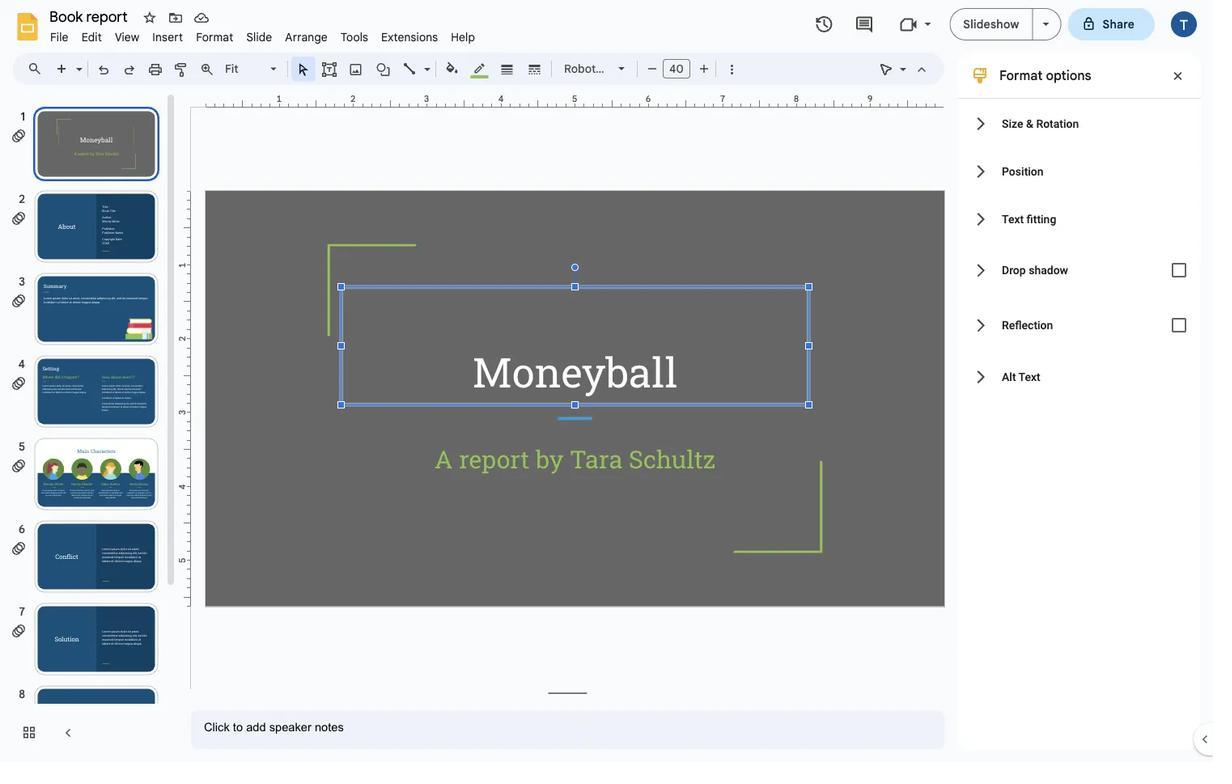 Task type: describe. For each thing, give the bounding box(es) containing it.
drop shadow tab
[[957, 243, 1200, 298]]

position tab
[[957, 147, 1200, 195]]

format menu item
[[190, 28, 240, 47]]

Zoom text field
[[223, 57, 268, 80]]

Toggle reflection checkbox
[[1163, 309, 1195, 342]]

drop shadow
[[1002, 264, 1068, 277]]

format options section
[[957, 53, 1200, 749]]

Zoom field
[[220, 57, 284, 81]]

share button
[[1068, 8, 1155, 40]]

rotation
[[1036, 117, 1079, 130]]

Rename text field
[[44, 6, 137, 26]]

share
[[1103, 17, 1135, 31]]

mode and view toolbar
[[873, 53, 935, 85]]

extensions menu item
[[375, 28, 444, 47]]

alt text tab
[[957, 353, 1200, 401]]

format for format
[[196, 30, 233, 44]]

border color: #8bc34b, close to light green 1 image
[[471, 57, 489, 79]]

fill color: transparent image
[[443, 57, 462, 79]]

toggle shadow image
[[1163, 254, 1195, 286]]

Toggle shadow checkbox
[[1163, 254, 1195, 286]]

format for format options
[[999, 67, 1043, 83]]

slide menu item
[[240, 28, 279, 47]]

1 vertical spatial text
[[1019, 370, 1041, 383]]

fitting
[[1027, 212, 1056, 226]]

Menus field
[[20, 57, 56, 80]]

help menu item
[[444, 28, 482, 47]]

alt text
[[1002, 370, 1041, 383]]

0 vertical spatial text
[[1002, 212, 1024, 226]]

slideshow button
[[950, 8, 1033, 40]]

arrange
[[285, 30, 328, 44]]

new slide with layout image
[[72, 58, 83, 64]]

insert image image
[[347, 57, 365, 80]]

Star checkbox
[[138, 6, 161, 29]]

border dash option
[[526, 57, 544, 80]]

menu bar banner
[[0, 0, 1213, 762]]

file
[[50, 30, 68, 44]]



Task type: vqa. For each thing, say whether or not it's contained in the screenshot.
Rotation
yes



Task type: locate. For each thing, give the bounding box(es) containing it.
format
[[196, 30, 233, 44], [999, 67, 1043, 83]]

file menu item
[[44, 28, 75, 47]]

shadow
[[1029, 264, 1068, 277]]

navigation inside format options application
[[0, 91, 178, 762]]

insert
[[152, 30, 183, 44]]

slide
[[246, 30, 272, 44]]

extensions
[[381, 30, 438, 44]]

arrange menu item
[[279, 28, 334, 47]]

text right the alt
[[1019, 370, 1041, 383]]

toggle reflection image
[[1163, 309, 1195, 342]]

menu bar inside menu bar 'banner'
[[44, 21, 482, 48]]

0 horizontal spatial format
[[196, 30, 233, 44]]

roboto slab
[[564, 62, 628, 76]]

text fitting
[[1002, 212, 1056, 226]]

slab
[[605, 62, 628, 76]]

edit menu item
[[75, 28, 108, 47]]

0 vertical spatial format
[[196, 30, 233, 44]]

menu bar
[[44, 21, 482, 48]]

main toolbar
[[6, 0, 745, 715]]

view menu item
[[108, 28, 146, 47]]

help
[[451, 30, 475, 44]]

reflection tab
[[957, 298, 1200, 353]]

navigation
[[0, 91, 178, 762]]

format options
[[999, 67, 1091, 83]]

size & rotation tab
[[957, 100, 1200, 147]]

roboto
[[564, 62, 602, 76]]

format inside menu item
[[196, 30, 233, 44]]

font list. roboto slab selected. option
[[564, 57, 628, 80]]

view
[[115, 30, 139, 44]]

format left options
[[999, 67, 1043, 83]]

insert menu item
[[146, 28, 190, 47]]

1 vertical spatial format
[[999, 67, 1043, 83]]

reflection
[[1002, 319, 1053, 332]]

tools menu item
[[334, 28, 375, 47]]

text
[[1002, 212, 1024, 226], [1019, 370, 1041, 383]]

menu bar containing file
[[44, 21, 482, 48]]

size
[[1002, 117, 1023, 130]]

format options application
[[0, 0, 1213, 762]]

1 horizontal spatial format
[[999, 67, 1043, 83]]

text fitting tab
[[957, 195, 1200, 243]]

slideshow
[[963, 17, 1019, 31]]

Font size text field
[[664, 59, 690, 79]]

alt
[[1002, 370, 1016, 383]]

border weight option
[[498, 57, 517, 80]]

drop
[[1002, 264, 1026, 277]]

options
[[1046, 67, 1091, 83]]

position
[[1002, 164, 1044, 178]]

edit
[[81, 30, 102, 44]]

presentation options image
[[1043, 23, 1049, 26]]

shape image
[[374, 57, 393, 80]]

format inside section
[[999, 67, 1043, 83]]

&
[[1026, 117, 1033, 130]]

text left fitting
[[1002, 212, 1024, 226]]

tools
[[341, 30, 368, 44]]

Font size field
[[663, 59, 697, 83]]

format up zoom text field
[[196, 30, 233, 44]]

size & rotation
[[1002, 117, 1079, 130]]



